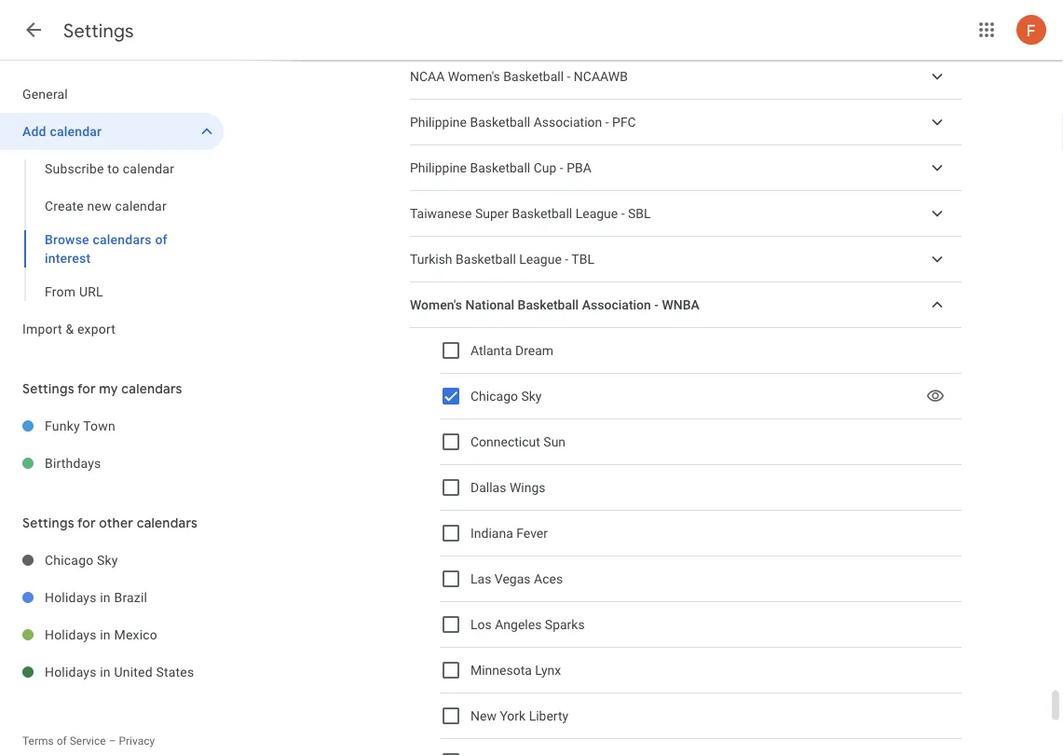 Task type: locate. For each thing, give the bounding box(es) containing it.
3 holidays from the top
[[45, 664, 97, 680]]

settings for settings for my calendars
[[22, 380, 74, 397]]

calendars
[[93, 232, 152, 247], [121, 380, 182, 397], [137, 515, 198, 531]]

- for pba
[[560, 160, 564, 175]]

holidays down "holidays in mexico"
[[45, 664, 97, 680]]

settings for settings for other calendars
[[22, 515, 74, 531]]

1 vertical spatial settings
[[22, 380, 74, 397]]

1 vertical spatial calendar
[[123, 161, 174, 176]]

3 in from the top
[[100, 664, 111, 680]]

for for my
[[77, 380, 96, 397]]

1 horizontal spatial sky
[[521, 388, 542, 404]]

1 vertical spatial league
[[519, 251, 562, 267]]

sky down settings for other calendars
[[97, 552, 118, 568]]

0 vertical spatial chicago sky
[[471, 388, 542, 404]]

holidays for holidays in mexico
[[45, 627, 97, 642]]

0 vertical spatial in
[[100, 590, 111, 605]]

0 vertical spatial league
[[576, 206, 618, 221]]

calendar
[[50, 124, 102, 139], [123, 161, 174, 176], [115, 198, 167, 213]]

2 vertical spatial holidays
[[45, 664, 97, 680]]

association inside "tree item"
[[534, 114, 602, 130]]

1 philippine from the top
[[410, 114, 467, 130]]

1 for from the top
[[77, 380, 96, 397]]

aces
[[534, 571, 563, 587]]

association down tbl
[[582, 297, 651, 312]]

connecticut sun
[[471, 434, 566, 450]]

2 vertical spatial calendar
[[115, 198, 167, 213]]

sky down dream
[[521, 388, 542, 404]]

settings
[[63, 19, 134, 42], [22, 380, 74, 397], [22, 515, 74, 531]]

0 vertical spatial for
[[77, 380, 96, 397]]

basketball inside "tree item"
[[470, 114, 531, 130]]

1 horizontal spatial chicago
[[471, 388, 518, 404]]

chicago sky up holidays in brazil
[[45, 552, 118, 568]]

1 vertical spatial calendars
[[121, 380, 182, 397]]

0 horizontal spatial sky
[[97, 552, 118, 568]]

0 vertical spatial calendars
[[93, 232, 152, 247]]

for
[[77, 380, 96, 397], [77, 515, 96, 531]]

basketball up philippine basketball association - pfc
[[504, 69, 564, 84]]

los
[[471, 617, 492, 632]]

turkish basketball league - tbl tree item
[[410, 237, 962, 282]]

0 vertical spatial settings
[[63, 19, 134, 42]]

philippine
[[410, 114, 467, 130], [410, 160, 467, 175]]

chicago inside tree item
[[45, 552, 94, 568]]

in
[[100, 590, 111, 605], [100, 627, 111, 642], [100, 664, 111, 680]]

chicago sky tree item
[[0, 542, 224, 579]]

philippine up taiwanese
[[410, 160, 467, 175]]

1 vertical spatial in
[[100, 627, 111, 642]]

chicago up holidays in brazil
[[45, 552, 94, 568]]

tree
[[0, 76, 224, 348]]

league
[[576, 206, 618, 221], [519, 251, 562, 267]]

- left pfc
[[606, 114, 609, 130]]

holidays in united states
[[45, 664, 194, 680]]

of right terms
[[57, 735, 67, 748]]

tbl
[[572, 251, 595, 267]]

philippine inside "tree item"
[[410, 114, 467, 130]]

- inside "tree item"
[[606, 114, 609, 130]]

for for other
[[77, 515, 96, 531]]

1 vertical spatial of
[[57, 735, 67, 748]]

in for brazil
[[100, 590, 111, 605]]

holidays
[[45, 590, 97, 605], [45, 627, 97, 642], [45, 664, 97, 680]]

association up pba
[[534, 114, 602, 130]]

0 horizontal spatial chicago
[[45, 552, 94, 568]]

pba
[[567, 160, 592, 175]]

states
[[156, 664, 194, 680]]

basketball down cup
[[512, 206, 573, 221]]

chicago down atlanta
[[471, 388, 518, 404]]

new
[[87, 198, 112, 213]]

interest
[[45, 250, 91, 266]]

calendar right "to"
[[123, 161, 174, 176]]

holidays inside 'link'
[[45, 590, 97, 605]]

basketball inside "tree item"
[[470, 160, 531, 175]]

1 vertical spatial association
[[582, 297, 651, 312]]

settings for settings
[[63, 19, 134, 42]]

calendar right new
[[115, 198, 167, 213]]

new york liberty
[[471, 708, 569, 724]]

holidays up "holidays in mexico"
[[45, 590, 97, 605]]

settings down birthdays
[[22, 515, 74, 531]]

calendar inside add calendar tree item
[[50, 124, 102, 139]]

national
[[466, 297, 515, 312]]

indiana
[[471, 525, 513, 541]]

tree containing general
[[0, 76, 224, 348]]

terms of service – privacy
[[22, 735, 155, 748]]

0 vertical spatial sky
[[521, 388, 542, 404]]

indiana fever
[[471, 525, 548, 541]]

holidays in united states link
[[45, 653, 224, 691]]

sbl
[[628, 206, 651, 221]]

- right cup
[[560, 160, 564, 175]]

basketball up dream
[[518, 297, 579, 312]]

0 vertical spatial philippine
[[410, 114, 467, 130]]

settings heading
[[63, 19, 134, 42]]

1 vertical spatial chicago
[[45, 552, 94, 568]]

basketball
[[504, 69, 564, 84], [470, 114, 531, 130], [470, 160, 531, 175], [512, 206, 573, 221], [456, 251, 516, 267], [518, 297, 579, 312]]

- for pfc
[[606, 114, 609, 130]]

for left my
[[77, 380, 96, 397]]

taiwanese
[[410, 206, 472, 221]]

philippine basketball cup - pba
[[410, 160, 592, 175]]

- left tbl
[[565, 251, 569, 267]]

philippine inside "tree item"
[[410, 160, 467, 175]]

calendar up subscribe
[[50, 124, 102, 139]]

minnesota lynx
[[471, 663, 561, 678]]

from
[[45, 284, 76, 299]]

general
[[22, 86, 68, 102]]

chicago sky
[[471, 388, 542, 404], [45, 552, 118, 568]]

1 in from the top
[[100, 590, 111, 605]]

wnba
[[662, 297, 700, 312]]

1 vertical spatial sky
[[97, 552, 118, 568]]

0 horizontal spatial league
[[519, 251, 562, 267]]

of down create new calendar
[[155, 232, 168, 247]]

women's national basketball association - wnba
[[410, 297, 700, 312]]

league left tbl
[[519, 251, 562, 267]]

- left ncaawb at the top right of the page
[[567, 69, 571, 84]]

0 vertical spatial calendar
[[50, 124, 102, 139]]

group
[[0, 150, 224, 310]]

1 vertical spatial philippine
[[410, 160, 467, 175]]

in for mexico
[[100, 627, 111, 642]]

women's
[[448, 69, 500, 84], [410, 297, 462, 312]]

0 vertical spatial of
[[155, 232, 168, 247]]

calendars for other
[[137, 515, 198, 531]]

united
[[114, 664, 153, 680]]

2 in from the top
[[100, 627, 111, 642]]

2 vertical spatial calendars
[[137, 515, 198, 531]]

- left sbl
[[621, 206, 625, 221]]

holidays down holidays in brazil
[[45, 627, 97, 642]]

1 holidays from the top
[[45, 590, 97, 605]]

0 vertical spatial association
[[534, 114, 602, 130]]

for left other on the bottom left of page
[[77, 515, 96, 531]]

0 horizontal spatial chicago sky
[[45, 552, 118, 568]]

basketball up philippine basketball cup - pba
[[470, 114, 531, 130]]

url
[[79, 284, 103, 299]]

chicago sky inside tree item
[[45, 552, 118, 568]]

birthdays tree item
[[0, 445, 224, 482]]

2 vertical spatial settings
[[22, 515, 74, 531]]

chicago sky up connecticut
[[471, 388, 542, 404]]

1 horizontal spatial of
[[155, 232, 168, 247]]

1 horizontal spatial chicago sky
[[471, 388, 542, 404]]

birthdays link
[[45, 445, 224, 482]]

settings for my calendars
[[22, 380, 182, 397]]

- inside "tree item"
[[560, 160, 564, 175]]

basketball up national
[[456, 251, 516, 267]]

chicago
[[471, 388, 518, 404], [45, 552, 94, 568]]

dream
[[515, 343, 554, 358]]

2 holidays from the top
[[45, 627, 97, 642]]

of
[[155, 232, 168, 247], [57, 735, 67, 748]]

2 vertical spatial in
[[100, 664, 111, 680]]

angeles
[[495, 617, 542, 632]]

1 vertical spatial holidays
[[45, 627, 97, 642]]

atlanta dream
[[471, 343, 554, 358]]

association inside tree item
[[582, 297, 651, 312]]

ncaa women's basketball - ncaawb
[[410, 69, 628, 84]]

in inside 'link'
[[100, 590, 111, 605]]

women's down turkish
[[410, 297, 462, 312]]

philippine for philippine basketball cup - pba
[[410, 160, 467, 175]]

calendar for create new calendar
[[115, 198, 167, 213]]

0 vertical spatial holidays
[[45, 590, 97, 605]]

taiwanese super basketball league - sbl tree item
[[410, 191, 962, 237]]

settings right the 'go back' icon
[[63, 19, 134, 42]]

league left sbl
[[576, 206, 618, 221]]

vegas
[[495, 571, 531, 587]]

- for ncaawb
[[567, 69, 571, 84]]

2 for from the top
[[77, 515, 96, 531]]

philippine down ncaa
[[410, 114, 467, 130]]

basketball left cup
[[470, 160, 531, 175]]

association
[[534, 114, 602, 130], [582, 297, 651, 312]]

1 vertical spatial for
[[77, 515, 96, 531]]

sky
[[521, 388, 542, 404], [97, 552, 118, 568]]

in left united
[[100, 664, 111, 680]]

1 vertical spatial chicago sky
[[45, 552, 118, 568]]

ncaa
[[410, 69, 445, 84]]

women's right ncaa
[[448, 69, 500, 84]]

settings up funky
[[22, 380, 74, 397]]

2 philippine from the top
[[410, 160, 467, 175]]

calendars up chicago sky link
[[137, 515, 198, 531]]

calendars for my
[[121, 380, 182, 397]]

calendars right my
[[121, 380, 182, 397]]

las
[[471, 571, 492, 587]]

of inside browse calendars of interest
[[155, 232, 168, 247]]

in left the brazil
[[100, 590, 111, 605]]

women's national basketball association - wnba tree item
[[410, 282, 962, 328]]

calendars down create new calendar
[[93, 232, 152, 247]]

fever
[[517, 525, 548, 541]]

settings for my calendars tree
[[0, 407, 224, 482]]

philippine basketball association - pfc tree item
[[410, 100, 962, 145]]

in left mexico
[[100, 627, 111, 642]]

0 horizontal spatial of
[[57, 735, 67, 748]]



Task type: vqa. For each thing, say whether or not it's contained in the screenshot.
AM related to 8 AM
no



Task type: describe. For each thing, give the bounding box(es) containing it.
sky inside tree item
[[97, 552, 118, 568]]

brazil
[[114, 590, 147, 605]]

create
[[45, 198, 84, 213]]

cup
[[534, 160, 557, 175]]

in for united
[[100, 664, 111, 680]]

philippine for philippine basketball association - pfc
[[410, 114, 467, 130]]

turkish
[[410, 251, 453, 267]]

import & export
[[22, 321, 116, 336]]

philippine basketball association - pfc
[[410, 114, 636, 130]]

browse calendars of interest
[[45, 232, 168, 266]]

from url
[[45, 284, 103, 299]]

holidays in mexico tree item
[[0, 616, 224, 653]]

export
[[77, 321, 116, 336]]

turkish basketball league - tbl
[[410, 251, 595, 267]]

add calendar tree item
[[0, 113, 224, 150]]

holidays for holidays in brazil
[[45, 590, 97, 605]]

new
[[471, 708, 497, 724]]

browse
[[45, 232, 89, 247]]

los angeles sparks
[[471, 617, 585, 632]]

york
[[500, 708, 526, 724]]

go back image
[[22, 19, 45, 41]]

sparks
[[545, 617, 585, 632]]

add calendar
[[22, 124, 102, 139]]

connecticut
[[471, 434, 541, 450]]

0 vertical spatial chicago
[[471, 388, 518, 404]]

- left wnba
[[655, 297, 659, 312]]

liberty
[[529, 708, 569, 724]]

&
[[66, 321, 74, 336]]

other
[[99, 515, 133, 531]]

group containing subscribe to calendar
[[0, 150, 224, 310]]

las vegas aces
[[471, 571, 563, 587]]

- for tbl
[[565, 251, 569, 267]]

holidays for holidays in united states
[[45, 664, 97, 680]]

minnesota
[[471, 663, 532, 678]]

settings for other calendars tree
[[0, 542, 224, 691]]

settings for other calendars
[[22, 515, 198, 531]]

to
[[107, 161, 119, 176]]

town
[[83, 418, 115, 433]]

calendars inside browse calendars of interest
[[93, 232, 152, 247]]

atlanta
[[471, 343, 512, 358]]

holidays in united states tree item
[[0, 653, 224, 691]]

import
[[22, 321, 62, 336]]

funky
[[45, 418, 80, 433]]

holidays in mexico
[[45, 627, 157, 642]]

service
[[70, 735, 106, 748]]

funky town tree item
[[0, 407, 224, 445]]

mexico
[[114, 627, 157, 642]]

ncaa women's basketball - ncaawb tree item
[[410, 54, 962, 100]]

chicago sky link
[[45, 542, 224, 579]]

privacy
[[119, 735, 155, 748]]

philippine basketball cup - pba tree item
[[410, 145, 962, 191]]

1 vertical spatial women's
[[410, 297, 462, 312]]

0 vertical spatial women's
[[448, 69, 500, 84]]

create new calendar
[[45, 198, 167, 213]]

–
[[109, 735, 116, 748]]

holidays in mexico link
[[45, 616, 224, 653]]

birthdays
[[45, 455, 101, 471]]

funky town
[[45, 418, 115, 433]]

subscribe to calendar
[[45, 161, 174, 176]]

pfc
[[612, 114, 636, 130]]

sun
[[544, 434, 566, 450]]

my
[[99, 380, 118, 397]]

super
[[475, 206, 509, 221]]

calendar for subscribe to calendar
[[123, 161, 174, 176]]

1 horizontal spatial league
[[576, 206, 618, 221]]

wings
[[510, 480, 546, 495]]

holidays in brazil
[[45, 590, 147, 605]]

ncaawb
[[574, 69, 628, 84]]

holidays in brazil tree item
[[0, 579, 224, 616]]

taiwanese super basketball league - sbl
[[410, 206, 651, 221]]

dallas wings
[[471, 480, 546, 495]]

dallas
[[471, 480, 507, 495]]

holidays in brazil link
[[45, 579, 224, 616]]

add
[[22, 124, 46, 139]]

terms
[[22, 735, 54, 748]]

lynx
[[535, 663, 561, 678]]

terms of service link
[[22, 735, 106, 748]]

privacy link
[[119, 735, 155, 748]]

subscribe
[[45, 161, 104, 176]]



